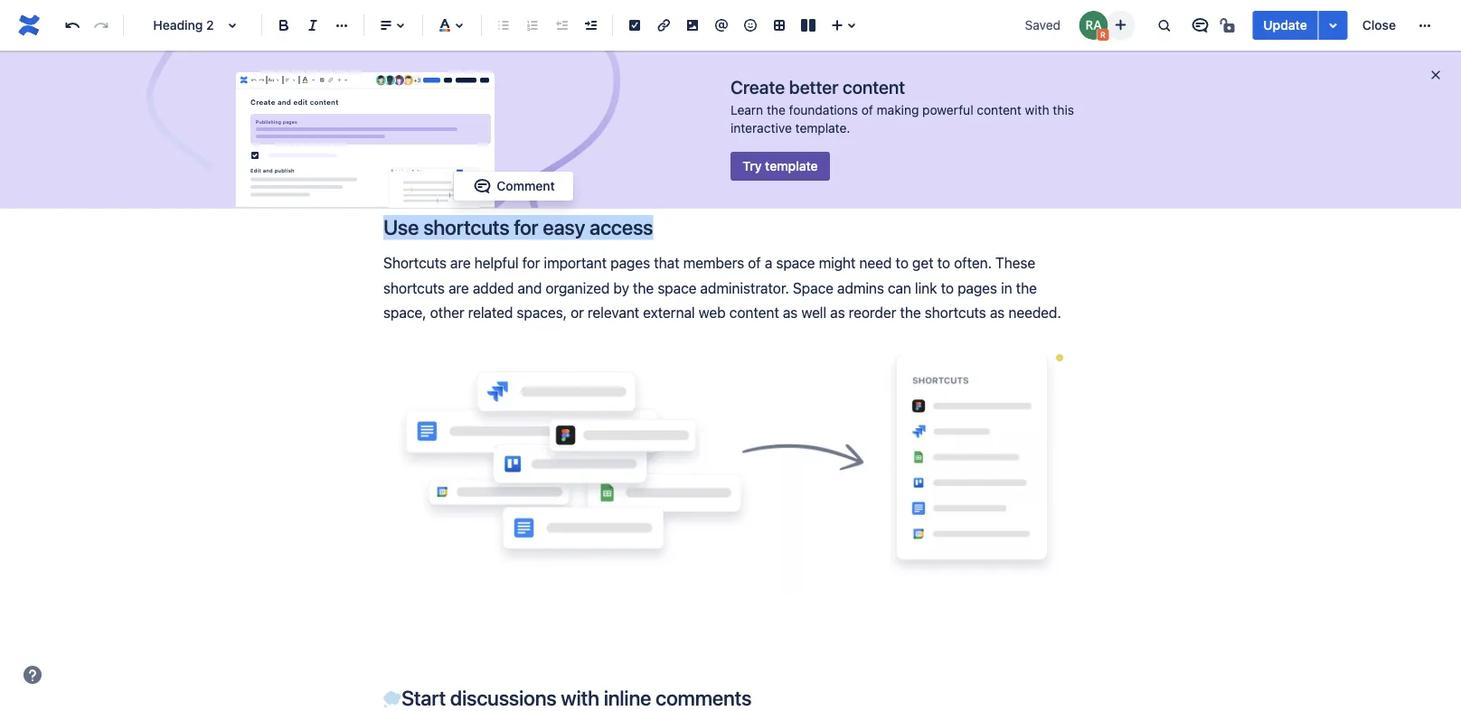 Task type: vqa. For each thing, say whether or not it's contained in the screenshot.
SHORTCUTS ARE HELPFUL FOR IMPORTANT PAGES THAT MEMBERS OF A SPACE MIGHT NEED TO GET TO OFTEN. THESE SHORTCUTS ARE ADDED AND ORGANIZED BY THE SPACE ADMINISTRATOR. SPACE ADMINS CAN LINK TO PAGES IN THE SPACE, OTHER RELATED SPACES, OR RELEVANT EXTERNAL WEB CONTENT AS WELL AS REORDER THE SHORTCUTS AS NEEDED.
yes



Task type: describe. For each thing, give the bounding box(es) containing it.
close
[[1363, 18, 1396, 33]]

reorder
[[849, 304, 896, 321]]

these
[[996, 255, 1036, 272]]

use
[[383, 215, 419, 240]]

by
[[614, 279, 629, 297]]

confluence icon image
[[239, 75, 249, 85]]

2 horizontal spatial your
[[1002, 0, 1030, 18]]

layouts image
[[798, 14, 819, 36]]

bold ⌘b image
[[273, 14, 295, 36]]

related
[[468, 304, 513, 321]]

well
[[802, 304, 827, 321]]

table image
[[769, 14, 790, 36]]

publish
[[274, 167, 295, 173]]

comment button
[[461, 176, 566, 197]]

share
[[961, 0, 998, 18]]

the right in
[[1016, 279, 1037, 297]]

about
[[806, 100, 844, 117]]

that
[[654, 255, 680, 272]]

might
[[819, 255, 856, 272]]

need
[[860, 255, 892, 272]]

help image
[[22, 665, 43, 686]]

the down link
[[900, 304, 921, 321]]

1 horizontal spatial or
[[794, 50, 808, 67]]

dismiss image
[[1429, 68, 1443, 82]]

1 horizontal spatial space
[[776, 255, 815, 272]]

questions
[[931, 75, 994, 92]]

foundations
[[789, 103, 858, 118]]

update
[[1264, 18, 1307, 33]]

mention image
[[711, 14, 732, 36]]

2
[[206, 18, 214, 33]]

making
[[877, 103, 919, 118]]

space,
[[383, 304, 426, 321]]

template
[[765, 159, 818, 174]]

the right by
[[633, 279, 654, 297]]

italic ⌘i image
[[302, 14, 324, 36]]

0 vertical spatial are
[[450, 255, 471, 272]]

links
[[834, 25, 863, 42]]

text color image
[[300, 73, 310, 87]]

powerful
[[923, 103, 974, 118]]

admins
[[837, 279, 884, 297]]

more image
[[1414, 14, 1436, 36]]

or inside 'shortcuts are helpful for important pages that members of a space might need to get to often. these shortcuts are added and organized by the space administrator. space admins can link to pages in the space, other related spaces, or relevant external web content as well as reorder the shortcuts as needed.'
[[571, 304, 584, 321]]

so
[[1052, 50, 1067, 67]]

and right edit
[[263, 167, 273, 173]]

checkbox image
[[318, 73, 326, 87]]

try
[[743, 159, 762, 174]]

team's
[[880, 100, 924, 117]]

start discussions with inline comments
[[402, 686, 752, 710]]

inline
[[604, 686, 651, 710]]

work.
[[927, 100, 963, 117]]

a
[[765, 255, 772, 272]]

2 as from the left
[[830, 304, 845, 321]]

visitors
[[742, 75, 789, 92]]

text style image
[[267, 73, 275, 87]]

create for better
[[731, 76, 785, 97]]

heading 2
[[153, 18, 214, 33]]

redo image
[[258, 73, 265, 87]]

this
[[1053, 103, 1074, 118]]

timezone
[[742, 25, 802, 42]]

other inside 'shortcuts are helpful for important pages that members of a space might need to get to often. these shortcuts are added and organized by the space administrator. space admins can link to pages in the space, other related spaces, or relevant external web content as well as reorder the shortcuts as needed.'
[[430, 304, 464, 321]]

comment image
[[471, 176, 493, 197]]

2 vertical spatial with
[[561, 686, 599, 710]]

create better content learn the foundations of making powerful content with this interactive template.
[[731, 76, 1074, 136]]

checkbox image
[[248, 148, 262, 163]]

web
[[699, 304, 726, 321]]

edit
[[250, 167, 261, 173]]

added
[[473, 279, 514, 297]]

plus image
[[335, 73, 343, 87]]

helpful
[[474, 255, 519, 272]]

shortcuts are helpful for important pages that members of a space might need to get to often. these shortcuts are added and organized by the space administrator. space admins can link to pages in the space, other related spaces, or relevant external web content as well as reorder the shortcuts as needed.
[[383, 255, 1061, 321]]

feedback
[[742, 100, 803, 117]]

uses
[[1017, 50, 1048, 67]]

:thought_balloon: image
[[383, 691, 402, 709]]

no restrictions image
[[1218, 14, 1240, 36]]

you
[[873, 75, 896, 92]]

0 vertical spatial shortcuts
[[423, 215, 510, 240]]

content down checkbox image
[[310, 98, 339, 106]]

and inside the share your timezone and links to slack channels, email aliases, or other contact details your team uses so visitors can contact you with questions or feedback about your team's work.
[[806, 25, 830, 42]]

administrator.
[[700, 279, 789, 297]]

space
[[793, 279, 834, 297]]

link image
[[327, 73, 334, 87]]

other inside the share your timezone and links to slack channels, email aliases, or other contact details your team uses so visitors can contact you with questions or feedback about your team's work.
[[811, 50, 846, 67]]

bullet list ⌘⇧8 image
[[493, 14, 515, 36]]

+3
[[414, 77, 421, 83]]

with inside the share your timezone and links to slack channels, email aliases, or other contact details your team uses so visitors can contact you with questions or feedback about your team's work.
[[900, 75, 927, 92]]

chevron down image for "text style" icon
[[274, 73, 282, 87]]

3 as from the left
[[990, 304, 1005, 321]]

heading
[[153, 18, 203, 33]]

edit and publish
[[250, 167, 295, 173]]

0 horizontal spatial space
[[658, 279, 697, 297]]

access
[[590, 215, 653, 240]]

align left image
[[375, 14, 397, 36]]



Task type: locate. For each thing, give the bounding box(es) containing it.
0 vertical spatial create
[[731, 76, 785, 97]]

2 horizontal spatial with
[[1025, 103, 1050, 118]]

to inside the share your timezone and links to slack channels, email aliases, or other contact details your team uses so visitors can contact you with questions or feedback about your team's work.
[[867, 25, 880, 42]]

or down organized
[[571, 304, 584, 321]]

chevron down image right link icon
[[342, 73, 350, 87]]

aliases,
[[742, 50, 791, 67]]

shortcuts
[[423, 215, 510, 240], [383, 279, 445, 297], [925, 304, 986, 321]]

organized
[[546, 279, 610, 297]]

for
[[514, 215, 538, 240], [522, 255, 540, 272]]

relevant
[[588, 304, 640, 321]]

easy
[[543, 215, 585, 240]]

indent tab image
[[580, 14, 601, 36]]

2 horizontal spatial as
[[990, 304, 1005, 321]]

1 vertical spatial space
[[658, 279, 697, 297]]

can left link
[[888, 279, 911, 297]]

1 vertical spatial with
[[1025, 103, 1050, 118]]

pages down the often.
[[958, 279, 997, 297]]

adjust update settings image
[[1323, 14, 1344, 36]]

comment
[[497, 179, 555, 194]]

pages down create and edit content
[[283, 119, 297, 125]]

get
[[912, 255, 934, 272]]

are left added on the top of page
[[449, 279, 469, 297]]

as right well
[[830, 304, 845, 321]]

of left a
[[748, 255, 761, 272]]

undo ⌘z image
[[61, 14, 83, 36]]

your down the you
[[848, 100, 876, 117]]

1 vertical spatial create
[[250, 98, 275, 106]]

0 horizontal spatial chevron down image
[[274, 73, 282, 87]]

discussions
[[450, 686, 557, 710]]

add image, video, or file image
[[682, 14, 704, 36]]

0 vertical spatial can
[[793, 75, 816, 92]]

interactive
[[731, 121, 792, 136]]

0 vertical spatial of
[[862, 103, 873, 118]]

0 vertical spatial with
[[900, 75, 927, 92]]

1 horizontal spatial other
[[811, 50, 846, 67]]

or down team
[[998, 75, 1011, 92]]

space up the external at the top left
[[658, 279, 697, 297]]

better
[[789, 76, 839, 97]]

:thought_balloon: image
[[383, 691, 402, 709]]

0 vertical spatial other
[[811, 50, 846, 67]]

slack
[[883, 25, 918, 42]]

or
[[794, 50, 808, 67], [998, 75, 1011, 92], [571, 304, 584, 321]]

shortcuts down link
[[925, 304, 986, 321]]

numbered list ⌘⇧7 image
[[522, 14, 543, 36]]

important
[[544, 255, 607, 272]]

redo ⌘⇧z image
[[90, 14, 112, 36]]

for inside 'shortcuts are helpful for important pages that members of a space might need to get to often. these shortcuts are added and organized by the space administrator. space admins can link to pages in the space, other related spaces, or relevant external web content as well as reorder the shortcuts as needed.'
[[522, 255, 540, 272]]

of
[[862, 103, 873, 118], [748, 255, 761, 272]]

0 horizontal spatial with
[[561, 686, 599, 710]]

are left helpful on the top left of the page
[[450, 255, 471, 272]]

can up about
[[793, 75, 816, 92]]

1 vertical spatial other
[[430, 304, 464, 321]]

template.
[[795, 121, 850, 136]]

other up better
[[811, 50, 846, 67]]

and inside 'shortcuts are helpful for important pages that members of a space might need to get to often. these shortcuts are added and organized by the space administrator. space admins can link to pages in the space, other related spaces, or relevant external web content as well as reorder the shortcuts as needed.'
[[518, 279, 542, 297]]

heading 2 button
[[131, 5, 254, 45]]

0 vertical spatial contact
[[849, 50, 899, 67]]

shortcuts down the shortcuts
[[383, 279, 445, 297]]

contact up the you
[[849, 50, 899, 67]]

the inside create better content learn the foundations of making powerful content with this interactive template.
[[767, 103, 786, 118]]

2 vertical spatial your
[[848, 100, 876, 117]]

ruby anderson image
[[1079, 11, 1108, 40]]

0 vertical spatial your
[[1002, 0, 1030, 18]]

align left image
[[283, 73, 291, 87]]

chevron down image left text color icon
[[290, 73, 298, 87]]

and up spaces,
[[518, 279, 542, 297]]

edit
[[293, 98, 308, 106]]

0 horizontal spatial or
[[571, 304, 584, 321]]

pages up by
[[611, 255, 650, 272]]

content up making
[[843, 76, 905, 97]]

1 horizontal spatial can
[[888, 279, 911, 297]]

as down in
[[990, 304, 1005, 321]]

3 chevron down image from the left
[[342, 73, 350, 87]]

learn
[[731, 103, 763, 118]]

update button
[[1253, 11, 1318, 40]]

1 horizontal spatial your
[[949, 50, 977, 67]]

team
[[981, 50, 1014, 67]]

find and replace image
[[1153, 14, 1175, 36]]

0 vertical spatial for
[[514, 215, 538, 240]]

1 horizontal spatial create
[[731, 76, 785, 97]]

with
[[900, 75, 927, 92], [1025, 103, 1050, 118], [561, 686, 599, 710]]

publishing pages
[[256, 119, 297, 125]]

undo image
[[250, 73, 258, 87]]

1 vertical spatial for
[[522, 255, 540, 272]]

1 vertical spatial can
[[888, 279, 911, 297]]

1 chevron down image from the left
[[274, 73, 282, 87]]

start
[[402, 686, 446, 710]]

0 vertical spatial space
[[776, 255, 815, 272]]

often.
[[954, 255, 992, 272]]

your up 'questions'
[[949, 50, 977, 67]]

more formatting image
[[331, 14, 353, 36]]

1 vertical spatial your
[[949, 50, 977, 67]]

0 vertical spatial pages
[[283, 119, 297, 125]]

1 as from the left
[[783, 304, 798, 321]]

with inside create better content learn the foundations of making powerful content with this interactive template.
[[1025, 103, 1050, 118]]

2 horizontal spatial or
[[998, 75, 1011, 92]]

use shortcuts for easy access
[[383, 215, 653, 240]]

emoji image
[[740, 14, 761, 36]]

shortcuts down comment image on the left top
[[423, 215, 510, 240]]

1 horizontal spatial as
[[830, 304, 845, 321]]

to right get
[[937, 255, 950, 272]]

space
[[776, 255, 815, 272], [658, 279, 697, 297]]

content inside 'shortcuts are helpful for important pages that members of a space might need to get to often. these shortcuts are added and organized by the space administrator. space admins can link to pages in the space, other related spaces, or relevant external web content as well as reorder the shortcuts as needed.'
[[730, 304, 779, 321]]

needed.
[[1009, 304, 1061, 321]]

pages
[[283, 119, 297, 125], [611, 255, 650, 272], [958, 279, 997, 297]]

comments
[[656, 686, 752, 710]]

1 vertical spatial are
[[449, 279, 469, 297]]

content down 'questions'
[[977, 103, 1022, 118]]

chevron down image left align left image
[[274, 73, 282, 87]]

2 horizontal spatial chevron down image
[[342, 73, 350, 87]]

close button
[[1352, 11, 1407, 40]]

1 vertical spatial of
[[748, 255, 761, 272]]

1 vertical spatial or
[[998, 75, 1011, 92]]

contact
[[849, 50, 899, 67], [820, 75, 869, 92]]

with down details
[[900, 75, 927, 92]]

details
[[902, 50, 945, 67]]

1 vertical spatial contact
[[820, 75, 869, 92]]

share your timezone and links to slack channels, email aliases, or other contact details your team uses so visitors can contact you with questions or feedback about your team's work.
[[742, 0, 1071, 117]]

0 horizontal spatial other
[[430, 304, 464, 321]]

2 vertical spatial shortcuts
[[925, 304, 986, 321]]

of left making
[[862, 103, 873, 118]]

0 horizontal spatial as
[[783, 304, 798, 321]]

in
[[1001, 279, 1012, 297]]

can inside the share your timezone and links to slack channels, email aliases, or other contact details your team uses so visitors can contact you with questions or feedback about your team's work.
[[793, 75, 816, 92]]

the
[[767, 103, 786, 118], [633, 279, 654, 297], [1016, 279, 1037, 297], [900, 304, 921, 321]]

action item image
[[624, 14, 646, 36]]

and left the links
[[806, 25, 830, 42]]

0 horizontal spatial your
[[848, 100, 876, 117]]

try template
[[743, 159, 818, 174]]

of inside 'shortcuts are helpful for important pages that members of a space might need to get to often. these shortcuts are added and organized by the space administrator. space admins can link to pages in the space, other related spaces, or relevant external web content as well as reorder the shortcuts as needed.'
[[748, 255, 761, 272]]

create up 'publishing'
[[250, 98, 275, 106]]

and left edit
[[277, 98, 291, 106]]

the up interactive
[[767, 103, 786, 118]]

link image
[[653, 14, 675, 36]]

chevron down image
[[274, 73, 282, 87], [290, 73, 298, 87], [342, 73, 350, 87]]

your up email
[[1002, 0, 1030, 18]]

and
[[806, 25, 830, 42], [277, 98, 291, 106], [263, 167, 273, 173], [518, 279, 542, 297]]

space right a
[[776, 255, 815, 272]]

2 horizontal spatial pages
[[958, 279, 997, 297]]

1 vertical spatial shortcuts
[[383, 279, 445, 297]]

1 horizontal spatial pages
[[611, 255, 650, 272]]

0 horizontal spatial pages
[[283, 119, 297, 125]]

chevron down image for align left image
[[290, 73, 298, 87]]

link
[[915, 279, 937, 297]]

with left inline
[[561, 686, 599, 710]]

spaces,
[[517, 304, 567, 321]]

can
[[793, 75, 816, 92], [888, 279, 911, 297]]

1 horizontal spatial chevron down image
[[290, 73, 298, 87]]

0 vertical spatial or
[[794, 50, 808, 67]]

create up learn
[[731, 76, 785, 97]]

for left the easy at left top
[[514, 215, 538, 240]]

2 chevron down image from the left
[[290, 73, 298, 87]]

try template button
[[731, 152, 830, 181]]

confluence image
[[14, 11, 43, 40], [14, 11, 43, 40]]

saved
[[1025, 18, 1061, 33]]

chevron down image
[[310, 73, 317, 87]]

publishing
[[256, 119, 281, 125]]

0 horizontal spatial can
[[793, 75, 816, 92]]

content
[[843, 76, 905, 97], [310, 98, 339, 106], [977, 103, 1022, 118], [730, 304, 779, 321]]

for right helpful on the top left of the page
[[522, 255, 540, 272]]

to left get
[[896, 255, 909, 272]]

contact up about
[[820, 75, 869, 92]]

invite to edit image
[[1110, 14, 1132, 36]]

create inside create better content learn the foundations of making powerful content with this interactive template.
[[731, 76, 785, 97]]

2 vertical spatial pages
[[958, 279, 997, 297]]

other
[[811, 50, 846, 67], [430, 304, 464, 321]]

to
[[867, 25, 880, 42], [896, 255, 909, 272], [937, 255, 950, 272], [941, 279, 954, 297]]

2 vertical spatial or
[[571, 304, 584, 321]]

1 vertical spatial pages
[[611, 255, 650, 272]]

as left well
[[783, 304, 798, 321]]

of inside create better content learn the foundations of making powerful content with this interactive template.
[[862, 103, 873, 118]]

1 horizontal spatial with
[[900, 75, 927, 92]]

1 horizontal spatial of
[[862, 103, 873, 118]]

other right space,
[[430, 304, 464, 321]]

create for and
[[250, 98, 275, 106]]

0 horizontal spatial create
[[250, 98, 275, 106]]

can inside 'shortcuts are helpful for important pages that members of a space might need to get to often. these shortcuts are added and organized by the space administrator. space admins can link to pages in the space, other related spaces, or relevant external web content as well as reorder the shortcuts as needed.'
[[888, 279, 911, 297]]

your
[[1002, 0, 1030, 18], [949, 50, 977, 67], [848, 100, 876, 117]]

or up better
[[794, 50, 808, 67]]

as
[[783, 304, 798, 321], [830, 304, 845, 321], [990, 304, 1005, 321]]

with left this
[[1025, 103, 1050, 118]]

members
[[683, 255, 744, 272]]

to right the links
[[867, 25, 880, 42]]

external
[[643, 304, 695, 321]]

outdent ⇧tab image
[[551, 14, 572, 36]]

0 horizontal spatial of
[[748, 255, 761, 272]]

create and edit content
[[250, 98, 339, 106]]

to right link
[[941, 279, 954, 297]]

are
[[450, 255, 471, 272], [449, 279, 469, 297]]

content down administrator.
[[730, 304, 779, 321]]

shortcuts
[[383, 255, 447, 272]]

chevron down image for plus image
[[342, 73, 350, 87]]

comment icon image
[[1189, 14, 1211, 36]]

email
[[988, 25, 1022, 42]]

channels,
[[922, 25, 984, 42]]



